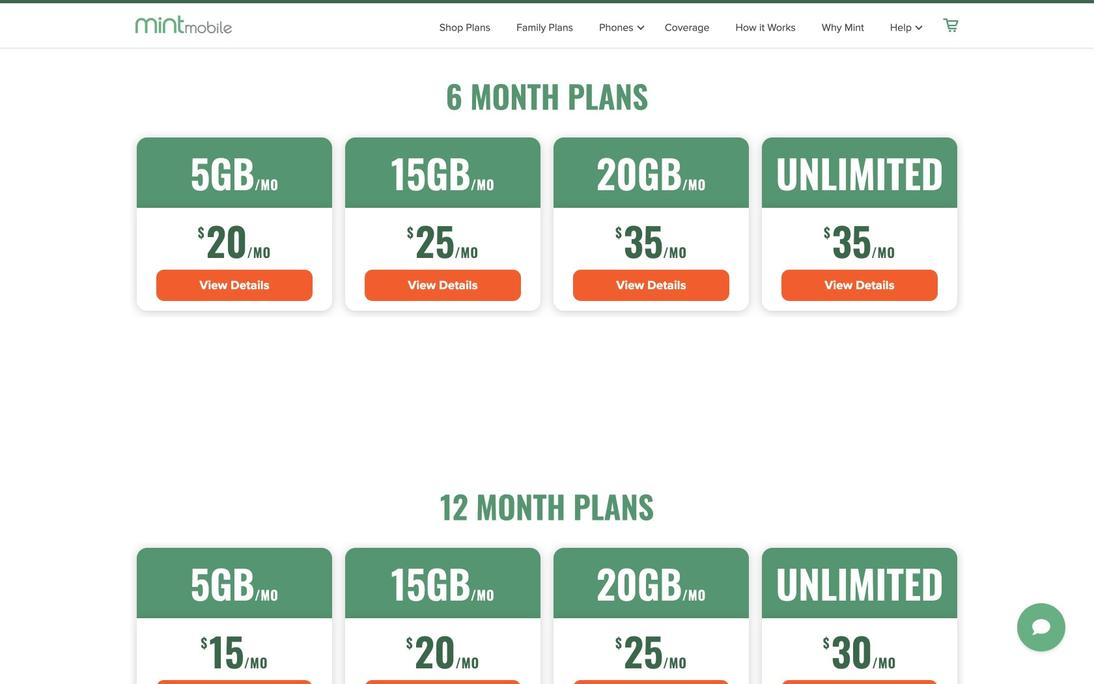 Task type: describe. For each thing, give the bounding box(es) containing it.
mint mobile image
[[135, 15, 240, 35]]



Task type: vqa. For each thing, say whether or not it's contained in the screenshot.
dollars per month ELEMENT
yes



Task type: locate. For each thing, give the bounding box(es) containing it.
dollars per month element
[[247, 244, 271, 260], [455, 244, 479, 260], [663, 244, 687, 260], [872, 244, 896, 260], [244, 655, 268, 670], [456, 655, 480, 670], [663, 655, 687, 670], [873, 655, 896, 670]]

shopping cart image
[[943, 17, 959, 33]]



